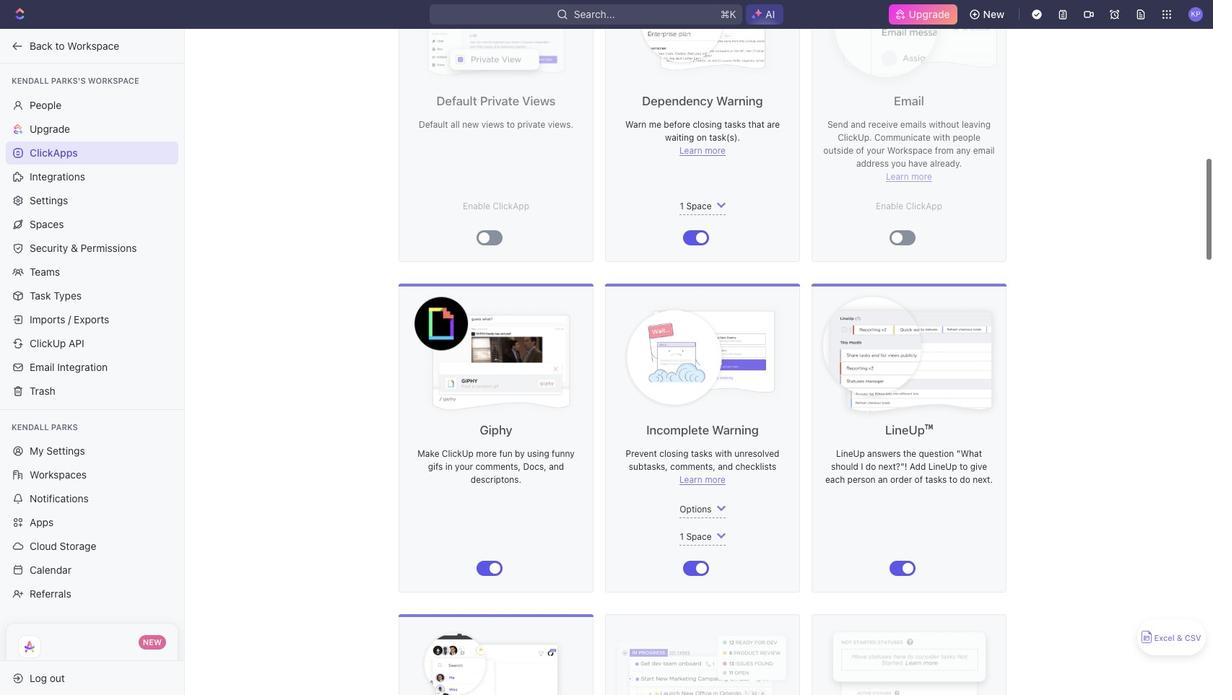 Task type: describe. For each thing, give the bounding box(es) containing it.
referrals link
[[6, 583, 178, 606]]

clickapp for default private views
[[493, 199, 529, 210]]

1 vertical spatial learn more link
[[886, 170, 932, 181]]

funny
[[552, 447, 575, 458]]

exports
[[74, 313, 109, 325]]

apps
[[30, 516, 54, 529]]

1 1 from the top
[[680, 199, 684, 210]]

1 space from the top
[[686, 199, 712, 210]]

default for default all new views to private views.
[[419, 118, 448, 129]]

excel
[[1154, 634, 1175, 643]]

enable clickapp for email
[[876, 199, 942, 210]]

closing inside warn me before closing tasks that are waiting on task(s). learn more
[[693, 118, 722, 129]]

search...
[[574, 8, 615, 20]]

clickapps
[[30, 146, 78, 159]]

enable clickapp for default private views
[[463, 199, 529, 210]]

and inside prevent closing tasks with unresolved subtasks, comments, and checklists learn more
[[718, 460, 733, 471]]

calendar link
[[6, 559, 178, 582]]

clickup api link
[[6, 332, 178, 355]]

workspaces link
[[6, 464, 178, 487]]

new button
[[963, 3, 1013, 26]]

private
[[517, 118, 546, 129]]

dependency warning
[[642, 92, 763, 107]]

imports / exports link
[[6, 308, 178, 331]]

"what
[[957, 447, 982, 458]]

task
[[30, 289, 51, 302]]

waiting
[[665, 131, 694, 142]]

people
[[30, 99, 61, 111]]

learn more link for tasks
[[680, 144, 726, 155]]

make
[[418, 447, 439, 458]]

closing inside prevent closing tasks with unresolved subtasks, comments, and checklists learn more
[[659, 447, 689, 458]]

lineup for lineup answers the question "what should i do next?"! add lineup to give each person an order of tasks to do next.
[[836, 447, 865, 458]]

add
[[910, 460, 926, 471]]

answers
[[867, 447, 901, 458]]

email integration link
[[6, 356, 178, 379]]

imports / exports
[[30, 313, 109, 325]]

cloud storage link
[[6, 535, 178, 558]]

descriptons.
[[471, 473, 522, 484]]

trash
[[30, 385, 55, 397]]

notifications
[[30, 493, 89, 505]]

prevent closing tasks with unresolved subtasks, comments, and checklists learn more
[[626, 447, 780, 484]]

new
[[462, 118, 479, 129]]

using
[[527, 447, 549, 458]]

email for email integration
[[30, 361, 55, 373]]

of
[[915, 473, 923, 484]]

private
[[480, 92, 519, 107]]

before
[[664, 118, 690, 129]]

email integration
[[30, 361, 108, 373]]

all
[[451, 118, 460, 129]]

by
[[515, 447, 525, 458]]

notifications link
[[6, 487, 178, 511]]

kp button
[[1184, 3, 1207, 26]]

lineup answers the question "what should i do next?"! add lineup to give each person an order of tasks to do next.
[[825, 447, 993, 484]]

log out button
[[6, 667, 172, 690]]

1 1 space from the top
[[680, 199, 712, 210]]

giphy
[[480, 422, 512, 436]]

task(s).
[[709, 131, 740, 142]]

clickup api
[[30, 337, 84, 349]]

spaces
[[30, 218, 64, 230]]

email for email
[[894, 92, 924, 107]]

more inside the make clickup more fun by using funny gifs in your comments, docs, and descriptons.
[[476, 447, 497, 458]]

to left next.
[[949, 473, 958, 484]]

cloud
[[30, 540, 57, 552]]

settings link
[[6, 189, 178, 212]]

to right the views
[[507, 118, 515, 129]]

tasks inside prevent closing tasks with unresolved subtasks, comments, and checklists learn more
[[691, 447, 713, 458]]

warning for dependency warning
[[716, 92, 763, 107]]

docs,
[[523, 460, 547, 471]]

incomplete warning
[[646, 422, 759, 436]]

back to workspace button
[[6, 34, 171, 57]]

out
[[50, 672, 65, 684]]

tasks inside warn me before closing tasks that are waiting on task(s). learn more
[[724, 118, 746, 129]]

next.
[[973, 473, 993, 484]]

settings inside settings link
[[30, 194, 68, 206]]

kp
[[1191, 10, 1201, 18]]

i
[[861, 460, 863, 471]]

task types
[[30, 289, 82, 302]]

the
[[903, 447, 917, 458]]

imports
[[30, 313, 65, 325]]

should
[[831, 460, 859, 471]]

apps link
[[6, 511, 178, 534]]

0 horizontal spatial new
[[143, 638, 162, 647]]

& for permissions
[[71, 242, 78, 254]]

security
[[30, 242, 68, 254]]

subtasks,
[[629, 460, 668, 471]]

lineup for lineup
[[885, 422, 928, 436]]

to inside button
[[55, 39, 65, 52]]

excel & csv
[[1154, 634, 1201, 643]]

comments, inside prevent closing tasks with unresolved subtasks, comments, and checklists learn more
[[670, 460, 716, 471]]

back to workspace
[[30, 39, 119, 52]]

⌘k
[[721, 8, 737, 20]]

0 horizontal spatial clickup
[[30, 337, 66, 349]]

fun
[[499, 447, 513, 458]]

0 vertical spatial upgrade
[[909, 8, 950, 20]]

0 horizontal spatial upgrade
[[30, 122, 70, 135]]

and inside the make clickup more fun by using funny gifs in your comments, docs, and descriptons.
[[549, 460, 564, 471]]

that
[[748, 118, 765, 129]]

next?"!
[[879, 460, 907, 471]]

tasks inside lineup answers the question "what should i do next?"! add lineup to give each person an order of tasks to do next.
[[925, 473, 947, 484]]

ai
[[766, 8, 775, 20]]

an
[[878, 473, 888, 484]]

enable for email
[[876, 199, 903, 210]]

options
[[680, 503, 712, 513]]

back
[[30, 39, 53, 52]]

learn more link for unresolved
[[680, 473, 726, 484]]

more inside prevent closing tasks with unresolved subtasks, comments, and checklists learn more
[[705, 473, 726, 484]]



Task type: locate. For each thing, give the bounding box(es) containing it.
tasks right of
[[925, 473, 947, 484]]

upgrade left new button
[[909, 8, 950, 20]]

1 clickapp from the left
[[493, 199, 529, 210]]

warn me before closing tasks that are waiting on task(s). learn more
[[625, 118, 780, 155]]

cloud storage
[[30, 540, 96, 552]]

warning up that
[[716, 92, 763, 107]]

0 horizontal spatial and
[[549, 460, 564, 471]]

storage
[[60, 540, 96, 552]]

upgrade link down people link
[[6, 117, 178, 140]]

to right back
[[55, 39, 65, 52]]

excel & csv link
[[1137, 620, 1206, 656]]

1 horizontal spatial enable
[[876, 199, 903, 210]]

1 enable clickapp from the left
[[463, 199, 529, 210]]

log out
[[30, 672, 65, 684]]

to down "what
[[960, 460, 968, 471]]

1 vertical spatial closing
[[659, 447, 689, 458]]

upgrade link left new button
[[889, 4, 957, 25]]

upgrade up clickapps
[[30, 122, 70, 135]]

2 horizontal spatial tasks
[[925, 473, 947, 484]]

kendall for my settings
[[12, 422, 49, 431]]

default all new views to private views.
[[419, 118, 573, 129]]

1 vertical spatial space
[[686, 530, 712, 541]]

learn inside prevent closing tasks with unresolved subtasks, comments, and checklists learn more
[[680, 473, 703, 484]]

1 horizontal spatial &
[[1177, 634, 1183, 643]]

workspace for back to workspace
[[67, 39, 119, 52]]

0 vertical spatial do
[[866, 460, 876, 471]]

2 kendall from the top
[[12, 422, 49, 431]]

default for default private views
[[437, 92, 477, 107]]

1 vertical spatial settings
[[46, 445, 85, 457]]

0 vertical spatial settings
[[30, 194, 68, 206]]

1 vertical spatial new
[[143, 638, 162, 647]]

each
[[825, 473, 845, 484]]

clickup inside the make clickup more fun by using funny gifs in your comments, docs, and descriptons.
[[442, 447, 474, 458]]

kendall
[[12, 76, 49, 85], [12, 422, 49, 431]]

more inside warn me before closing tasks that are waiting on task(s). learn more
[[705, 144, 726, 155]]

kendall parks
[[12, 422, 78, 431]]

2 vertical spatial learn
[[680, 473, 703, 484]]

lineup up the
[[885, 422, 928, 436]]

new inside button
[[983, 8, 1005, 20]]

0 vertical spatial new
[[983, 8, 1005, 20]]

tasks
[[724, 118, 746, 129], [691, 447, 713, 458], [925, 473, 947, 484]]

1 vertical spatial kendall
[[12, 422, 49, 431]]

kendall parks's workspace
[[12, 76, 139, 85]]

task types link
[[6, 284, 178, 307]]

ai button
[[746, 4, 783, 25]]

upgrade
[[909, 8, 950, 20], [30, 122, 70, 135]]

views.
[[548, 118, 573, 129]]

integration
[[57, 361, 108, 373]]

unresolved
[[735, 447, 780, 458]]

default
[[437, 92, 477, 107], [419, 118, 448, 129]]

1 horizontal spatial enable clickapp
[[876, 199, 942, 210]]

enable
[[463, 199, 490, 210], [876, 199, 903, 210]]

learn inside warn me before closing tasks that are waiting on task(s). learn more
[[680, 144, 703, 155]]

workspace inside button
[[67, 39, 119, 52]]

0 horizontal spatial upgrade link
[[6, 117, 178, 140]]

do left next.
[[960, 473, 970, 484]]

settings down parks
[[46, 445, 85, 457]]

integrations
[[30, 170, 85, 182]]

log
[[30, 672, 47, 684]]

2 enable clickapp from the left
[[876, 199, 942, 210]]

1 vertical spatial do
[[960, 473, 970, 484]]

0 vertical spatial closing
[[693, 118, 722, 129]]

settings inside my settings link
[[46, 445, 85, 457]]

0 vertical spatial warning
[[716, 92, 763, 107]]

1 horizontal spatial tasks
[[724, 118, 746, 129]]

0 vertical spatial learn
[[680, 144, 703, 155]]

& for csv
[[1177, 634, 1183, 643]]

2 clickapp from the left
[[906, 199, 942, 210]]

options button
[[606, 500, 799, 527]]

default private views
[[437, 92, 556, 107]]

comments, up descriptons.
[[476, 460, 521, 471]]

1 horizontal spatial clickup
[[442, 447, 474, 458]]

dependency
[[642, 92, 713, 107]]

0 vertical spatial tasks
[[724, 118, 746, 129]]

enable for default private views
[[463, 199, 490, 210]]

0 horizontal spatial enable clickapp
[[463, 199, 529, 210]]

closing up on
[[693, 118, 722, 129]]

warning up with
[[712, 422, 759, 436]]

1 horizontal spatial new
[[983, 8, 1005, 20]]

lineup down the question
[[929, 460, 957, 471]]

spaces link
[[6, 213, 178, 236]]

comments, down with
[[670, 460, 716, 471]]

to
[[55, 39, 65, 52], [507, 118, 515, 129], [960, 460, 968, 471], [949, 473, 958, 484]]

1 vertical spatial workspace
[[88, 76, 139, 85]]

prevent
[[626, 447, 657, 458]]

0 vertical spatial lineup
[[885, 422, 928, 436]]

1 vertical spatial warning
[[712, 422, 759, 436]]

1 horizontal spatial and
[[718, 460, 733, 471]]

with
[[715, 447, 732, 458]]

1 and from the left
[[549, 460, 564, 471]]

closing
[[693, 118, 722, 129], [659, 447, 689, 458]]

people link
[[6, 94, 178, 117]]

more
[[705, 144, 726, 155], [911, 170, 932, 181], [476, 447, 497, 458], [705, 473, 726, 484]]

2 and from the left
[[718, 460, 733, 471]]

1 vertical spatial upgrade link
[[6, 117, 178, 140]]

views
[[522, 92, 556, 107]]

security & permissions
[[30, 242, 137, 254]]

1 vertical spatial 1 space
[[680, 530, 712, 541]]

1 vertical spatial upgrade
[[30, 122, 70, 135]]

& right security
[[71, 242, 78, 254]]

closing down incomplete
[[659, 447, 689, 458]]

2 space from the top
[[686, 530, 712, 541]]

workspace up kendall parks's workspace
[[67, 39, 119, 52]]

my
[[30, 445, 44, 457]]

default up all
[[437, 92, 477, 107]]

kendall up my
[[12, 422, 49, 431]]

0 vertical spatial clickup
[[30, 337, 66, 349]]

1 horizontal spatial comments,
[[670, 460, 716, 471]]

1 vertical spatial default
[[419, 118, 448, 129]]

0 horizontal spatial clickapp
[[493, 199, 529, 210]]

0 vertical spatial space
[[686, 199, 712, 210]]

0 horizontal spatial enable
[[463, 199, 490, 210]]

warn
[[625, 118, 647, 129]]

and down with
[[718, 460, 733, 471]]

warning for incomplete warning
[[712, 422, 759, 436]]

security & permissions link
[[6, 237, 178, 260]]

and down funny
[[549, 460, 564, 471]]

comments, inside the make clickup more fun by using funny gifs in your comments, docs, and descriptons.
[[476, 460, 521, 471]]

1 vertical spatial email
[[30, 361, 55, 373]]

1 down waiting
[[680, 199, 684, 210]]

0 vertical spatial &
[[71, 242, 78, 254]]

1 vertical spatial lineup
[[836, 447, 865, 458]]

0 vertical spatial 1 space
[[680, 199, 712, 210]]

1 horizontal spatial email
[[894, 92, 924, 107]]

api
[[69, 337, 84, 349]]

permissions
[[81, 242, 137, 254]]

1 horizontal spatial closing
[[693, 118, 722, 129]]

parks's
[[51, 76, 86, 85]]

in
[[445, 460, 453, 471]]

2 vertical spatial lineup
[[929, 460, 957, 471]]

0 horizontal spatial closing
[[659, 447, 689, 458]]

space down options dropdown button
[[686, 530, 712, 541]]

0 vertical spatial kendall
[[12, 76, 49, 85]]

& left csv
[[1177, 634, 1183, 643]]

space down on
[[686, 199, 712, 210]]

1 horizontal spatial upgrade
[[909, 8, 950, 20]]

parks
[[51, 422, 78, 431]]

1 space down options dropdown button
[[680, 530, 712, 541]]

lineup up should
[[836, 447, 865, 458]]

enable clickapp
[[463, 199, 529, 210], [876, 199, 942, 210]]

2 1 space from the top
[[680, 530, 712, 541]]

1
[[680, 199, 684, 210], [680, 530, 684, 541]]

2 1 from the top
[[680, 530, 684, 541]]

1 vertical spatial 1
[[680, 530, 684, 541]]

gifs
[[428, 460, 443, 471]]

0 vertical spatial email
[[894, 92, 924, 107]]

1 horizontal spatial do
[[960, 473, 970, 484]]

1 kendall from the top
[[12, 76, 49, 85]]

workspace up people link
[[88, 76, 139, 85]]

1 space
[[680, 199, 712, 210], [680, 530, 712, 541]]

1 space down on
[[680, 199, 712, 210]]

incomplete
[[646, 422, 709, 436]]

1 vertical spatial &
[[1177, 634, 1183, 643]]

kendall for people
[[12, 76, 49, 85]]

clickup down the imports
[[30, 337, 66, 349]]

your
[[455, 460, 473, 471]]

order
[[890, 473, 912, 484]]

1 vertical spatial tasks
[[691, 447, 713, 458]]

1 vertical spatial learn
[[886, 170, 909, 181]]

1 enable from the left
[[463, 199, 490, 210]]

settings up spaces
[[30, 194, 68, 206]]

do right "i"
[[866, 460, 876, 471]]

2 vertical spatial tasks
[[925, 473, 947, 484]]

0 horizontal spatial &
[[71, 242, 78, 254]]

trash link
[[6, 380, 178, 403]]

0 vertical spatial upgrade link
[[889, 4, 957, 25]]

kendall up 'people' in the top left of the page
[[12, 76, 49, 85]]

clickapp for email
[[906, 199, 942, 210]]

0 horizontal spatial email
[[30, 361, 55, 373]]

integrations link
[[6, 165, 178, 188]]

2 vertical spatial learn more link
[[680, 473, 726, 484]]

tasks up task(s).
[[724, 118, 746, 129]]

1 down options dropdown button
[[680, 530, 684, 541]]

views
[[481, 118, 504, 129]]

new
[[983, 8, 1005, 20], [143, 638, 162, 647]]

workspace for kendall parks's workspace
[[88, 76, 139, 85]]

1 vertical spatial clickup
[[442, 447, 474, 458]]

learn more
[[886, 170, 932, 181]]

space
[[686, 199, 712, 210], [686, 530, 712, 541]]

0 vertical spatial learn more link
[[680, 144, 726, 155]]

0 vertical spatial 1
[[680, 199, 684, 210]]

1 horizontal spatial clickapp
[[906, 199, 942, 210]]

0 vertical spatial default
[[437, 92, 477, 107]]

question
[[919, 447, 954, 458]]

lineup
[[885, 422, 928, 436], [836, 447, 865, 458], [929, 460, 957, 471]]

0 vertical spatial workspace
[[67, 39, 119, 52]]

2 enable from the left
[[876, 199, 903, 210]]

0 horizontal spatial comments,
[[476, 460, 521, 471]]

my settings
[[30, 445, 85, 457]]

tasks left with
[[691, 447, 713, 458]]

1 comments, from the left
[[476, 460, 521, 471]]

clickup up your
[[442, 447, 474, 458]]

1 horizontal spatial upgrade link
[[889, 4, 957, 25]]

referrals
[[30, 588, 71, 600]]

clickapps link
[[6, 141, 178, 164]]

default left all
[[419, 118, 448, 129]]

2 comments, from the left
[[670, 460, 716, 471]]

0 horizontal spatial do
[[866, 460, 876, 471]]

workspace
[[67, 39, 119, 52], [88, 76, 139, 85]]

warning
[[716, 92, 763, 107], [712, 422, 759, 436]]

workspaces
[[30, 469, 87, 481]]

my settings link
[[6, 440, 178, 463]]

0 horizontal spatial tasks
[[691, 447, 713, 458]]

on
[[697, 131, 707, 142]]



Task type: vqa. For each thing, say whether or not it's contained in the screenshot.
'S' inside the "Space, ," element
no



